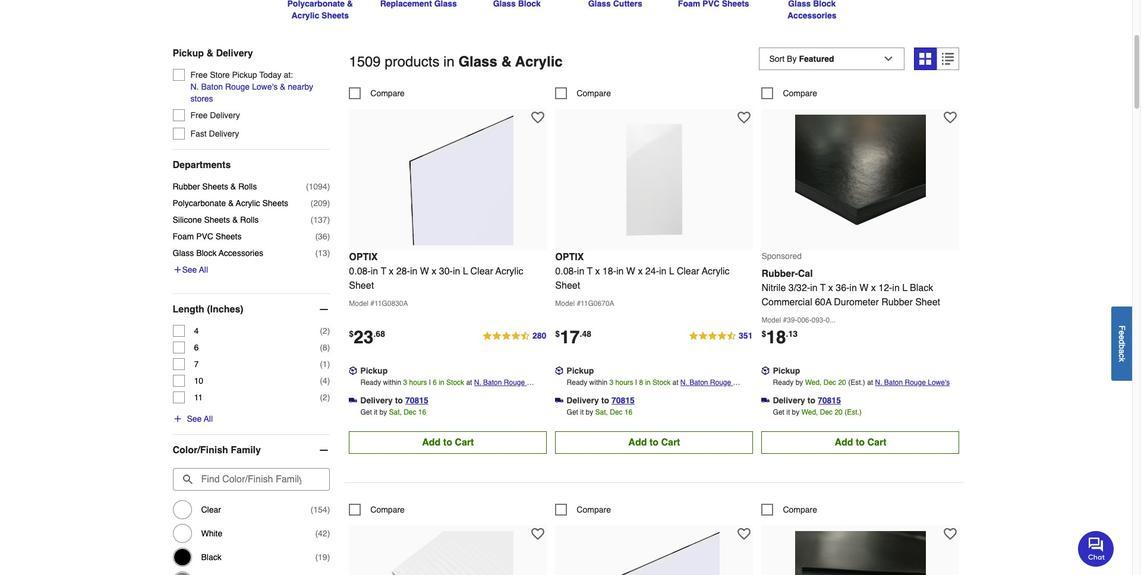 Task type: vqa. For each thing, say whether or not it's contained in the screenshot.
Extension Ladders
no



Task type: describe. For each thing, give the bounding box(es) containing it.
add for second add to cart button from the right
[[629, 437, 647, 448]]

3/32-
[[789, 283, 811, 294]]

1 add to cart button from the left
[[349, 431, 547, 454]]

Find Color/Finish Family text field
[[173, 468, 330, 491]]

ready for ready within 3 hours | 6 in stock at n. baton rouge lowe's
[[361, 379, 381, 387]]

it for ready within 3 hours | 8 in stock at n. baton rouge lowe's
[[580, 408, 584, 417]]

n. baton rouge lowe's button for ready within 3 hours | 8 in stock at n. baton rouge lowe's
[[681, 377, 754, 399]]

2 add to cart button from the left
[[556, 431, 754, 454]]

( for 6
[[320, 343, 323, 353]]

1 horizontal spatial accessories
[[788, 11, 837, 20]]

11g0830a
[[375, 299, 408, 308]]

hours for 6
[[409, 379, 427, 387]]

093-
[[812, 316, 826, 324]]

) for clear
[[327, 505, 330, 515]]

foam pvc sheets
[[173, 232, 242, 241]]

pickup for ready within 3 hours | 8 in stock at n. baton rouge lowe's
[[567, 366, 594, 376]]

) for 6
[[327, 343, 330, 353]]

3 70815 from the left
[[818, 396, 841, 405]]

at for 8
[[673, 379, 679, 387]]

3 at from the left
[[868, 379, 874, 387]]

0 horizontal spatial polycarbonate
[[173, 199, 226, 208]]

heart outline image
[[738, 528, 751, 541]]

( 154 )
[[311, 505, 330, 515]]

1 vertical spatial polycarbonate & acrylic sheets
[[173, 199, 288, 208]]

( 1 )
[[320, 360, 330, 369]]

silicone sheets & rolls
[[173, 215, 259, 225]]

18-
[[603, 266, 617, 277]]

8 inside ready within 3 hours | 8 in stock at n. baton rouge lowe's
[[639, 379, 643, 387]]

t inside rubber-cal nitrile 3/32-in t x 36-in w x 12-in l black commercial 60a durometer rubber sheet
[[821, 283, 826, 294]]

3381288 element
[[349, 504, 405, 516]]

optix 0.08-in t x 32-in w x 44-in l clear acrylic sheet image
[[589, 531, 720, 576]]

delivery to 70815 for 6
[[361, 396, 429, 405]]

18
[[767, 327, 786, 348]]

actual price $23.68 element
[[349, 327, 385, 348]]

rouge inside ready within 3 hours | 8 in stock at n. baton rouge lowe's
[[710, 379, 731, 387]]

$ for 17
[[556, 329, 560, 339]]

w inside rubber-cal nitrile 3/32-in t x 36-in w x 12-in l black commercial 60a durometer rubber sheet
[[860, 283, 869, 294]]

6 inside ready within 3 hours | 6 in stock at n. baton rouge lowe's
[[433, 379, 437, 387]]

1 vertical spatial accessories
[[219, 248, 263, 258]]

3 for 8
[[610, 379, 614, 387]]

stock for 8
[[653, 379, 671, 387]]

280
[[533, 331, 547, 340]]

add for first add to cart button from the right
[[835, 437, 854, 448]]

ready within 3 hours | 8 in stock at n. baton rouge lowe's
[[567, 379, 733, 399]]

0 horizontal spatial rubber
[[173, 182, 200, 191]]

42
[[318, 529, 327, 539]]

3143523 element
[[556, 87, 611, 99]]

k
[[1118, 358, 1127, 362]]

a
[[1118, 349, 1127, 354]]

w for 24-
[[627, 266, 636, 277]]

x left 18-
[[595, 266, 600, 277]]

get for ready by wed, dec 20 (est.) at n. baton rouge lowe's
[[773, 408, 785, 417]]

fast
[[191, 129, 207, 138]]

154
[[314, 505, 327, 515]]

006-
[[798, 316, 812, 324]]

t for 18-
[[587, 266, 593, 277]]

free for free delivery
[[191, 111, 208, 120]]

lowe's inside ready within 3 hours | 8 in stock at n. baton rouge lowe's
[[681, 390, 703, 399]]

(inches)
[[207, 304, 244, 315]]

( for 7
[[320, 360, 323, 369]]

pickup image for ready within 3 hours | 8 in stock at n. baton rouge lowe's
[[556, 367, 564, 375]]

( for 4
[[320, 326, 323, 336]]

$ 17 .48
[[556, 327, 592, 348]]

by for ready within 3 hours | 8 in stock at n. baton rouge lowe's
[[586, 408, 594, 417]]

t for 28-
[[381, 266, 386, 277]]

n. baton rouge lowe's & nearby stores
[[191, 82, 313, 103]]

2 horizontal spatial #
[[783, 316, 787, 324]]

pvc
[[196, 232, 213, 241]]

( 1094 )
[[306, 182, 330, 191]]

3 delivery to 70815 from the left
[[773, 396, 841, 405]]

l inside rubber-cal nitrile 3/32-in t x 36-in w x 12-in l black commercial 60a durometer rubber sheet
[[903, 283, 908, 294]]

dec for ready within 3 hours | 8 in stock at n. baton rouge lowe's
[[610, 408, 623, 417]]

5000284437 element
[[762, 87, 818, 99]]

pickup image
[[762, 367, 770, 375]]

dec up "get it by wed, dec 20 (est.)"
[[824, 379, 837, 387]]

) for glass block accessories
[[327, 248, 330, 258]]

nitrile
[[762, 283, 786, 294]]

minus image for color/finish family
[[318, 445, 330, 457]]

add to cart for third add to cart button from the right
[[422, 437, 474, 448]]

compare for the 3143523 element
[[577, 88, 611, 98]]

lowe's inside ready within 3 hours | 6 in stock at n. baton rouge lowe's
[[474, 390, 496, 399]]

1 vertical spatial 20
[[835, 408, 843, 417]]

0 horizontal spatial block
[[196, 248, 217, 258]]

color/finish family
[[173, 445, 261, 456]]

ready for ready by wed, dec 20 (est.) at n. baton rouge lowe's
[[773, 379, 794, 387]]

model # 11g0830a
[[349, 299, 408, 308]]

x left 28-
[[389, 266, 394, 277]]

2 horizontal spatial model
[[762, 316, 781, 324]]

1
[[323, 360, 327, 369]]

| for 6
[[429, 379, 431, 387]]

n. inside n. baton rouge lowe's & nearby stores
[[191, 82, 199, 91]]

& inside n. baton rouge lowe's & nearby stores
[[280, 82, 286, 91]]

( for silicone sheets & rolls
[[311, 215, 314, 225]]

1 vertical spatial all
[[204, 414, 213, 424]]

0 vertical spatial see all
[[182, 265, 208, 275]]

( 4 )
[[320, 376, 330, 386]]

it for ready by wed, dec 20 (est.) at n. baton rouge lowe's
[[787, 408, 790, 417]]

36-
[[836, 283, 850, 294]]

23
[[354, 327, 374, 348]]

dec for ready within 3 hours | 6 in stock at n. baton rouge lowe's
[[404, 408, 417, 417]]

cal
[[798, 269, 813, 279]]

10
[[194, 376, 203, 386]]

rubber-cal nitrile 3/32-in t x 36-in w x 12-in l black commercial 60a durometer rubber sheet
[[762, 269, 941, 308]]

at:
[[284, 70, 293, 80]]

optix 0.08-in t x 18-in w x 24-in l clear acrylic sheet
[[556, 252, 730, 291]]

0 horizontal spatial 6
[[194, 343, 199, 353]]

0 vertical spatial wed,
[[805, 379, 822, 387]]

30-
[[439, 266, 453, 277]]

color/finish
[[173, 445, 228, 456]]

70815 button for 6
[[405, 395, 429, 406]]

pickup & delivery
[[173, 48, 253, 59]]

( 42 )
[[315, 529, 330, 539]]

plaskolite 0.157-in t x 30-in w x 36-in l white corrugated plastic sheet image
[[383, 531, 514, 576]]

rubber inside rubber-cal nitrile 3/32-in t x 36-in w x 12-in l black commercial 60a durometer rubber sheet
[[882, 297, 913, 308]]

70815 for 6
[[405, 396, 429, 405]]

351
[[739, 331, 753, 340]]

ready within 3 hours | 6 in stock at n. baton rouge lowe's
[[361, 379, 527, 399]]

compare for the 5000284437 element
[[783, 88, 818, 98]]

f e e d b a c k button
[[1112, 307, 1133, 381]]

1509
[[349, 53, 381, 70]]

1 vertical spatial see all
[[187, 414, 213, 424]]

28-
[[396, 266, 410, 277]]

( for clear
[[311, 505, 314, 515]]

0 horizontal spatial glass
[[173, 248, 194, 258]]

x left "12-" at the right of the page
[[872, 283, 876, 294]]

n. inside ready within 3 hours | 8 in stock at n. baton rouge lowe's
[[681, 379, 688, 387]]

( for rubber sheets & rolls
[[306, 182, 309, 191]]

1 vertical spatial wed,
[[802, 408, 818, 417]]

( 209 )
[[311, 199, 330, 208]]

in inside ready within 3 hours | 8 in stock at n. baton rouge lowe's
[[645, 379, 651, 387]]

( 2 ) for 11
[[320, 393, 330, 402]]

f e e d b a c k
[[1118, 325, 1127, 362]]

( for 10
[[320, 376, 323, 386]]

d
[[1118, 340, 1127, 344]]

length (inches) button
[[173, 294, 330, 325]]

departments element
[[173, 159, 330, 171]]

3 70815 button from the left
[[818, 395, 841, 406]]

color/finish family button
[[173, 435, 330, 466]]

0.08- for 0.08-in t x 28-in w x 30-in l clear acrylic sheet
[[349, 266, 371, 277]]

dec for ready by wed, dec 20 (est.) at n. baton rouge lowe's
[[820, 408, 833, 417]]

length
[[173, 304, 204, 315]]

0 horizontal spatial clear
[[201, 505, 221, 515]]

.48
[[580, 329, 592, 339]]

( for white
[[315, 529, 318, 539]]

0 vertical spatial (est.)
[[849, 379, 866, 387]]

.68
[[374, 329, 385, 339]]

11
[[194, 393, 203, 402]]

ready by wed, dec 20 (est.) at n. baton rouge lowe's
[[773, 379, 950, 387]]

17
[[560, 327, 580, 348]]

2 for 11
[[323, 393, 327, 402]]

0 vertical spatial see
[[182, 265, 197, 275]]

free store pickup today at:
[[191, 70, 293, 80]]

model # 39-006-093-0...
[[762, 316, 836, 324]]

# for optix 0.08-in t x 28-in w x 30-in l clear acrylic sheet
[[371, 299, 375, 308]]

sat, for ready within 3 hours | 6 in stock at n. baton rouge lowe's
[[389, 408, 402, 417]]

280 button
[[482, 329, 547, 343]]

1 horizontal spatial polycarbonate
[[287, 0, 345, 8]]

stores
[[191, 94, 213, 103]]

$ 18 .13
[[762, 327, 798, 348]]

sheet for 0.08-in t x 28-in w x 30-in l clear acrylic sheet
[[349, 280, 374, 291]]

351 button
[[689, 329, 754, 343]]

list view image
[[943, 53, 955, 65]]

nearby
[[288, 82, 313, 91]]

get for ready within 3 hours | 8 in stock at n. baton rouge lowe's
[[567, 408, 578, 417]]

1 vertical spatial glass
[[459, 53, 498, 70]]

baton inside ready within 3 hours | 6 in stock at n. baton rouge lowe's
[[483, 379, 502, 387]]

) for 10
[[327, 376, 330, 386]]

70815 for 8
[[612, 396, 635, 405]]

rubber-
[[762, 269, 798, 279]]

0...
[[826, 316, 836, 324]]

1094
[[309, 182, 327, 191]]

n. baton rouge lowe's & nearby stores button
[[191, 81, 330, 105]]

l for 30-
[[463, 266, 468, 277]]

durometer
[[834, 297, 879, 308]]

209
[[314, 199, 327, 208]]

x left 36-
[[829, 283, 833, 294]]

polycarbonate & acrylic sheets link
[[271, 0, 370, 21]]

19
[[318, 553, 327, 562]]

clear for 30-
[[471, 266, 493, 277]]

13
[[318, 248, 327, 258]]

length (inches)
[[173, 304, 244, 315]]

.13
[[786, 329, 798, 339]]

optix 0.08-in t x 18-in w x 24-in l clear acrylic sheet image
[[589, 115, 720, 245]]

c
[[1118, 354, 1127, 358]]

acrylic inside optix 0.08-in t x 18-in w x 24-in l clear acrylic sheet
[[702, 266, 730, 277]]

1509 products in glass & acrylic
[[349, 53, 563, 70]]



Task type: locate. For each thing, give the bounding box(es) containing it.
0 vertical spatial glass block accessories
[[788, 0, 838, 20]]

2 16 from the left
[[625, 408, 633, 417]]

3
[[403, 379, 407, 387], [610, 379, 614, 387]]

1 horizontal spatial add to cart
[[629, 437, 680, 448]]

10 ) from the top
[[327, 393, 330, 402]]

within for ready within 3 hours | 8 in stock at n. baton rouge lowe's
[[590, 379, 608, 387]]

see
[[182, 265, 197, 275], [187, 414, 202, 424]]

within down .68
[[383, 379, 401, 387]]

1 horizontal spatial get
[[567, 408, 578, 417]]

1 delivery to 70815 from the left
[[361, 396, 429, 405]]

1 vertical spatial block
[[196, 248, 217, 258]]

) for silicone sheets & rolls
[[327, 215, 330, 225]]

3 n. baton rouge lowe's button from the left
[[876, 377, 950, 389]]

sheet inside rubber-cal nitrile 3/32-in t x 36-in w x 12-in l black commercial 60a durometer rubber sheet
[[916, 297, 941, 308]]

hours inside ready within 3 hours | 6 in stock at n. baton rouge lowe's
[[409, 379, 427, 387]]

see all button down foam
[[173, 264, 208, 276]]

add to cart down ready within 3 hours | 8 in stock at n. baton rouge lowe's
[[629, 437, 680, 448]]

optix right the ( 13 )
[[349, 252, 378, 263]]

1 horizontal spatial cart
[[661, 437, 680, 448]]

dec down ready within 3 hours | 6 in stock at n. baton rouge lowe's in the left of the page
[[404, 408, 417, 417]]

2 within from the left
[[590, 379, 608, 387]]

truck filled image
[[556, 396, 564, 405], [762, 396, 770, 405]]

1 get from the left
[[361, 408, 372, 417]]

1 ) from the top
[[327, 182, 330, 191]]

) up 137
[[327, 199, 330, 208]]

13 ) from the top
[[327, 553, 330, 562]]

( for foam pvc sheets
[[315, 232, 318, 241]]

) for 11
[[327, 393, 330, 402]]

) up the ( 13 )
[[327, 232, 330, 241]]

2 70815 from the left
[[612, 396, 635, 405]]

compare inside the 3143523 element
[[577, 88, 611, 98]]

stock
[[447, 379, 464, 387], [653, 379, 671, 387]]

2 horizontal spatial at
[[868, 379, 874, 387]]

compare inside 3978817 element
[[371, 88, 405, 98]]

ready down $ 17 .48
[[567, 379, 588, 387]]

2 for 4
[[323, 326, 327, 336]]

delivery
[[216, 48, 253, 59], [210, 111, 240, 120], [209, 129, 239, 138], [361, 396, 393, 405], [567, 396, 599, 405], [773, 396, 806, 405]]

lowe's
[[252, 82, 278, 91], [928, 379, 950, 387], [474, 390, 496, 399], [681, 390, 703, 399]]

l for 24-
[[669, 266, 675, 277]]

rolls for silicone sheets & rolls
[[240, 215, 259, 225]]

4.5 stars image containing 280
[[482, 329, 547, 343]]

store
[[210, 70, 230, 80]]

0 horizontal spatial cart
[[455, 437, 474, 448]]

2 2 from the top
[[323, 393, 327, 402]]

4.5 stars image left 17
[[482, 329, 547, 343]]

baton
[[201, 82, 223, 91], [483, 379, 502, 387], [690, 379, 708, 387], [885, 379, 903, 387]]

rouge inside n. baton rouge lowe's & nearby stores
[[225, 82, 250, 91]]

l right "12-" at the right of the page
[[903, 283, 908, 294]]

2 e from the top
[[1118, 335, 1127, 340]]

all right plus image
[[204, 414, 213, 424]]

cart for first add to cart button from the right
[[868, 437, 887, 448]]

n. baton rouge lowe's button for ready within 3 hours | 6 in stock at n. baton rouge lowe's
[[474, 377, 547, 399]]

add to cart down ready within 3 hours | 6 in stock at n. baton rouge lowe's in the left of the page
[[422, 437, 474, 448]]

clear right 30-
[[471, 266, 493, 277]]

1 3 from the left
[[403, 379, 407, 387]]

2 cart from the left
[[661, 437, 680, 448]]

0.08- up model # 11g0670a
[[556, 266, 577, 277]]

1 16 from the left
[[419, 408, 426, 417]]

glass block accessories link
[[763, 0, 862, 21]]

2 0.08- from the left
[[556, 266, 577, 277]]

2 up ( 8 )
[[323, 326, 327, 336]]

pickup image for ready within 3 hours | 6 in stock at n. baton rouge lowe's
[[349, 367, 358, 375]]

truck filled image for get it by sat, dec 16
[[556, 396, 564, 405]]

pickup image right the ( 1 )
[[349, 367, 358, 375]]

2 get from the left
[[567, 408, 578, 417]]

model for 0.08-in t x 18-in w x 24-in l clear acrylic sheet
[[556, 299, 575, 308]]

chat invite button image
[[1079, 531, 1115, 567]]

fast delivery
[[191, 129, 239, 138]]

w for 30-
[[420, 266, 429, 277]]

rolls
[[238, 182, 257, 191], [240, 215, 259, 225]]

1 add to cart from the left
[[422, 437, 474, 448]]

70815 button for 8
[[612, 395, 635, 406]]

| inside ready within 3 hours | 8 in stock at n. baton rouge lowe's
[[636, 379, 637, 387]]

1 horizontal spatial sat,
[[596, 408, 608, 417]]

lowe's inside n. baton rouge lowe's & nearby stores
[[252, 82, 278, 91]]

pickup up n. baton rouge lowe's & nearby stores
[[232, 70, 257, 80]]

0 horizontal spatial |
[[429, 379, 431, 387]]

by for ready by wed, dec 20 (est.) at n. baton rouge lowe's
[[792, 408, 800, 417]]

1 cart from the left
[[455, 437, 474, 448]]

1 minus image from the top
[[318, 304, 330, 316]]

1 horizontal spatial within
[[590, 379, 608, 387]]

1 horizontal spatial get it by sat, dec 16
[[567, 408, 633, 417]]

at inside ready within 3 hours | 8 in stock at n. baton rouge lowe's
[[673, 379, 679, 387]]

1 sat, from the left
[[389, 408, 402, 417]]

1003263440 element
[[762, 504, 818, 516]]

2 horizontal spatial delivery to 70815
[[773, 396, 841, 405]]

$
[[349, 329, 354, 339], [556, 329, 560, 339], [762, 329, 767, 339]]

l inside optix 0.08-in t x 28-in w x 30-in l clear acrylic sheet
[[463, 266, 468, 277]]

(est.) up "get it by wed, dec 20 (est.)"
[[849, 379, 866, 387]]

0 horizontal spatial within
[[383, 379, 401, 387]]

1 vertical spatial 4
[[323, 376, 327, 386]]

2 horizontal spatial n. baton rouge lowe's button
[[876, 377, 950, 389]]

0 vertical spatial accessories
[[788, 11, 837, 20]]

2 pickup image from the left
[[556, 367, 564, 375]]

ready for ready within 3 hours | 8 in stock at n. baton rouge lowe's
[[567, 379, 588, 387]]

4
[[194, 326, 199, 336], [323, 376, 327, 386]]

3 it from the left
[[787, 408, 790, 417]]

1 free from the top
[[191, 70, 208, 80]]

| inside ready within 3 hours | 6 in stock at n. baton rouge lowe's
[[429, 379, 431, 387]]

ready up "get it by wed, dec 20 (est.)"
[[773, 379, 794, 387]]

pickup up stores
[[173, 48, 204, 59]]

( 8 )
[[320, 343, 330, 353]]

x left 30-
[[432, 266, 437, 277]]

1 at from the left
[[466, 379, 472, 387]]

2 4.5 stars image from the left
[[689, 329, 754, 343]]

4.5 stars image
[[482, 329, 547, 343], [689, 329, 754, 343]]

1 vertical spatial (est.)
[[845, 408, 862, 417]]

0 horizontal spatial hours
[[409, 379, 427, 387]]

( for glass block accessories
[[315, 248, 318, 258]]

black down white
[[201, 553, 222, 562]]

w right 18-
[[627, 266, 636, 277]]

t left 18-
[[587, 266, 593, 277]]

1 horizontal spatial #
[[577, 299, 581, 308]]

commercial
[[762, 297, 813, 308]]

products
[[385, 53, 440, 70]]

$ left .68
[[349, 329, 354, 339]]

minus image inside color/finish family button
[[318, 445, 330, 457]]

ready inside ready within 3 hours | 6 in stock at n. baton rouge lowe's
[[361, 379, 381, 387]]

ready down actual price $23.68 element
[[361, 379, 381, 387]]

0 vertical spatial all
[[199, 265, 208, 275]]

&
[[347, 0, 353, 8], [207, 48, 213, 59], [502, 53, 512, 70], [280, 82, 286, 91], [231, 182, 236, 191], [228, 199, 234, 208], [232, 215, 238, 225]]

3 inside ready within 3 hours | 8 in stock at n. baton rouge lowe's
[[610, 379, 614, 387]]

optix for optix 0.08-in t x 18-in w x 24-in l clear acrylic sheet
[[556, 252, 584, 263]]

dec down ready within 3 hours | 8 in stock at n. baton rouge lowe's
[[610, 408, 623, 417]]

$ for 18
[[762, 329, 767, 339]]

delivery to 70815 for 8
[[567, 396, 635, 405]]

) down 42
[[327, 553, 330, 562]]

6
[[194, 343, 199, 353], [433, 379, 437, 387]]

compare for 3140715 element
[[577, 505, 611, 515]]

0 horizontal spatial 16
[[419, 408, 426, 417]]

2 n. baton rouge lowe's button from the left
[[681, 377, 754, 399]]

) down ( 4 )
[[327, 393, 330, 402]]

x left 24-
[[638, 266, 643, 277]]

see all down 11
[[187, 414, 213, 424]]

1 0.08- from the left
[[349, 266, 371, 277]]

l right 30-
[[463, 266, 468, 277]]

3 add to cart button from the left
[[762, 431, 960, 454]]

2 ( 2 ) from the top
[[320, 393, 330, 402]]

2 free from the top
[[191, 111, 208, 120]]

free delivery
[[191, 111, 240, 120]]

3 $ from the left
[[762, 329, 767, 339]]

1 optix from the left
[[349, 252, 378, 263]]

) for polycarbonate & acrylic sheets
[[327, 199, 330, 208]]

heart outline image
[[532, 111, 545, 124], [738, 111, 751, 124], [944, 111, 958, 124], [532, 528, 545, 541], [944, 528, 958, 541]]

sheet
[[349, 280, 374, 291], [556, 280, 580, 291], [916, 297, 941, 308]]

grid view image
[[920, 53, 932, 65]]

cart for third add to cart button from the right
[[455, 437, 474, 448]]

1 horizontal spatial model
[[556, 299, 575, 308]]

1 4.5 stars image from the left
[[482, 329, 547, 343]]

pickup image down 17
[[556, 367, 564, 375]]

1 vertical spatial glass block accessories
[[173, 248, 263, 258]]

# for optix 0.08-in t x 18-in w x 24-in l clear acrylic sheet
[[577, 299, 581, 308]]

rubber-cal nitrile 3/32-in t x 36-in w x 12-in l black commercial 60a durometer rubber sheet image
[[796, 115, 926, 245]]

0 vertical spatial free
[[191, 70, 208, 80]]

sheet for 0.08-in t x 18-in w x 24-in l clear acrylic sheet
[[556, 280, 580, 291]]

8
[[323, 343, 327, 353], [639, 379, 643, 387]]

clear up white
[[201, 505, 221, 515]]

1 horizontal spatial stock
[[653, 379, 671, 387]]

1 horizontal spatial $
[[556, 329, 560, 339]]

dec
[[824, 379, 837, 387], [404, 408, 417, 417], [610, 408, 623, 417], [820, 408, 833, 417]]

at inside ready within 3 hours | 6 in stock at n. baton rouge lowe's
[[466, 379, 472, 387]]

model up 18
[[762, 316, 781, 324]]

within inside ready within 3 hours | 6 in stock at n. baton rouge lowe's
[[383, 379, 401, 387]]

model
[[349, 299, 369, 308], [556, 299, 575, 308], [762, 316, 781, 324]]

l right 24-
[[669, 266, 675, 277]]

0 horizontal spatial truck filled image
[[556, 396, 564, 405]]

4.5 stars image containing 351
[[689, 329, 754, 343]]

1 vertical spatial polycarbonate
[[173, 199, 226, 208]]

within inside ready within 3 hours | 8 in stock at n. baton rouge lowe's
[[590, 379, 608, 387]]

0 vertical spatial glass
[[789, 0, 811, 8]]

9 ) from the top
[[327, 376, 330, 386]]

0 vertical spatial 6
[[194, 343, 199, 353]]

actual price $17.48 element
[[556, 327, 592, 348]]

clear for 24-
[[677, 266, 700, 277]]

3 ) from the top
[[327, 215, 330, 225]]

0.08- inside optix 0.08-in t x 28-in w x 30-in l clear acrylic sheet
[[349, 266, 371, 277]]

$ inside the $ 18 .13
[[762, 329, 767, 339]]

free for free store pickup today at:
[[191, 70, 208, 80]]

add to cart button down "get it by wed, dec 20 (est.)"
[[762, 431, 960, 454]]

polycarbonate & acrylic sheets
[[287, 0, 355, 20], [173, 199, 288, 208]]

2 get it by sat, dec 16 from the left
[[567, 408, 633, 417]]

1 horizontal spatial 70815
[[612, 396, 635, 405]]

delivery to 70815
[[361, 396, 429, 405], [567, 396, 635, 405], [773, 396, 841, 405]]

( for 11
[[320, 393, 323, 402]]

0 horizontal spatial ready
[[361, 379, 381, 387]]

pickup for ready by wed, dec 20 (est.) at n. baton rouge lowe's
[[773, 366, 801, 376]]

4.5 stars image left 18
[[689, 329, 754, 343]]

2 70815 button from the left
[[612, 395, 635, 406]]

3 add from the left
[[835, 437, 854, 448]]

2 hours from the left
[[616, 379, 634, 387]]

0 horizontal spatial l
[[463, 266, 468, 277]]

n. baton rouge lowe's button for ready by wed, dec 20 (est.) at n. baton rouge lowe's
[[876, 377, 950, 389]]

11 ) from the top
[[327, 505, 330, 515]]

3 add to cart from the left
[[835, 437, 887, 448]]

1 horizontal spatial l
[[669, 266, 675, 277]]

pickup down $ 17 .48
[[567, 366, 594, 376]]

7
[[194, 360, 199, 369]]

1 vertical spatial minus image
[[318, 445, 330, 457]]

1 horizontal spatial w
[[627, 266, 636, 277]]

compare inside 1003263440 element
[[783, 505, 818, 515]]

see all
[[182, 265, 208, 275], [187, 414, 213, 424]]

3 get from the left
[[773, 408, 785, 417]]

plus image
[[173, 265, 182, 275]]

free down stores
[[191, 111, 208, 120]]

all
[[199, 265, 208, 275], [204, 414, 213, 424]]

1 truck filled image from the left
[[556, 396, 564, 405]]

e up d at the bottom of the page
[[1118, 331, 1127, 335]]

( 137 )
[[311, 215, 330, 225]]

by for ready within 3 hours | 6 in stock at n. baton rouge lowe's
[[380, 408, 387, 417]]

optix inside optix 0.08-in t x 28-in w x 30-in l clear acrylic sheet
[[349, 252, 378, 263]]

2 horizontal spatial get
[[773, 408, 785, 417]]

by
[[796, 379, 803, 387], [380, 408, 387, 417], [586, 408, 594, 417], [792, 408, 800, 417]]

4 ) from the top
[[327, 232, 330, 241]]

$ inside $ 17 .48
[[556, 329, 560, 339]]

w up durometer
[[860, 283, 869, 294]]

) for rubber sheets & rolls
[[327, 182, 330, 191]]

ready inside ready within 3 hours | 8 in stock at n. baton rouge lowe's
[[567, 379, 588, 387]]

1 horizontal spatial at
[[673, 379, 679, 387]]

( for polycarbonate & acrylic sheets
[[311, 199, 314, 208]]

# up .48
[[577, 299, 581, 308]]

1 it from the left
[[374, 408, 378, 417]]

1 vertical spatial see
[[187, 414, 202, 424]]

2 truck filled image from the left
[[762, 396, 770, 405]]

cart for second add to cart button from the right
[[661, 437, 680, 448]]

#
[[371, 299, 375, 308], [577, 299, 581, 308], [783, 316, 787, 324]]

3 inside ready within 3 hours | 6 in stock at n. baton rouge lowe's
[[403, 379, 407, 387]]

actual price $18.13 element
[[762, 327, 798, 348]]

1 horizontal spatial hours
[[616, 379, 634, 387]]

optix 0.08-in t x 28-in w x 30-in l clear acrylic sheet
[[349, 252, 524, 291]]

1 horizontal spatial 0.08-
[[556, 266, 577, 277]]

w right 28-
[[420, 266, 429, 277]]

get it by sat, dec 16 for ready within 3 hours | 8 in stock at n. baton rouge lowe's
[[567, 408, 633, 417]]

rolls down departments element
[[238, 182, 257, 191]]

clear
[[471, 266, 493, 277], [677, 266, 700, 277], [201, 505, 221, 515]]

baton inside n. baton rouge lowe's & nearby stores
[[201, 82, 223, 91]]

n. inside ready within 3 hours | 6 in stock at n. baton rouge lowe's
[[474, 379, 481, 387]]

white
[[201, 529, 223, 539]]

0.08- inside optix 0.08-in t x 18-in w x 24-in l clear acrylic sheet
[[556, 266, 577, 277]]

1 horizontal spatial add
[[629, 437, 647, 448]]

1 70815 from the left
[[405, 396, 429, 405]]

3 ready from the left
[[773, 379, 794, 387]]

add to cart button down ready within 3 hours | 8 in stock at n. baton rouge lowe's
[[556, 431, 754, 454]]

pickup image
[[349, 367, 358, 375], [556, 367, 564, 375]]

60a
[[815, 297, 832, 308]]

1 horizontal spatial 70815 button
[[612, 395, 635, 406]]

2 at from the left
[[673, 379, 679, 387]]

2 ready from the left
[[567, 379, 588, 387]]

) for foam pvc sheets
[[327, 232, 330, 241]]

0 horizontal spatial t
[[381, 266, 386, 277]]

accessories
[[788, 11, 837, 20], [219, 248, 263, 258]]

foam
[[173, 232, 194, 241]]

within down .48
[[590, 379, 608, 387]]

( 13 )
[[315, 248, 330, 258]]

2 horizontal spatial clear
[[677, 266, 700, 277]]

add down "get it by wed, dec 20 (est.)"
[[835, 437, 854, 448]]

compare for 3978817 element
[[371, 88, 405, 98]]

4.5 stars image for 23
[[482, 329, 547, 343]]

3 cart from the left
[[868, 437, 887, 448]]

0 horizontal spatial 4
[[194, 326, 199, 336]]

1 | from the left
[[429, 379, 431, 387]]

0 horizontal spatial stock
[[447, 379, 464, 387]]

8 ) from the top
[[327, 360, 330, 369]]

0 vertical spatial minus image
[[318, 304, 330, 316]]

0 vertical spatial polycarbonate & acrylic sheets
[[287, 0, 355, 20]]

pickup
[[173, 48, 204, 59], [232, 70, 257, 80], [361, 366, 388, 376], [567, 366, 594, 376], [773, 366, 801, 376]]

1 horizontal spatial block
[[814, 0, 836, 8]]

) for 4
[[327, 326, 330, 336]]

2 stock from the left
[[653, 379, 671, 387]]

1 vertical spatial 6
[[433, 379, 437, 387]]

36
[[318, 232, 327, 241]]

hours
[[409, 379, 427, 387], [616, 379, 634, 387]]

1 vertical spatial black
[[201, 553, 222, 562]]

) down ( 36 ) on the left
[[327, 248, 330, 258]]

2 horizontal spatial add to cart
[[835, 437, 887, 448]]

2 horizontal spatial t
[[821, 283, 826, 294]]

see right plus image
[[187, 414, 202, 424]]

0 horizontal spatial 3
[[403, 379, 407, 387]]

0 horizontal spatial add to cart
[[422, 437, 474, 448]]

16 for 6
[[419, 408, 426, 417]]

black inside rubber-cal nitrile 3/32-in t x 36-in w x 12-in l black commercial 60a durometer rubber sheet
[[910, 283, 934, 294]]

get for ready within 3 hours | 6 in stock at n. baton rouge lowe's
[[361, 408, 372, 417]]

get it by sat, dec 16 down ready within 3 hours | 8 in stock at n. baton rouge lowe's
[[567, 408, 633, 417]]

2 horizontal spatial add to cart button
[[762, 431, 960, 454]]

2 down ( 4 )
[[323, 393, 327, 402]]

0 horizontal spatial accessories
[[219, 248, 263, 258]]

departments
[[173, 160, 231, 171]]

glass block accessories inside glass block accessories link
[[788, 0, 838, 20]]

2 add from the left
[[629, 437, 647, 448]]

4 down 'length'
[[194, 326, 199, 336]]

4 down '1' at the left
[[323, 376, 327, 386]]

w
[[420, 266, 429, 277], [627, 266, 636, 277], [860, 283, 869, 294]]

2 | from the left
[[636, 379, 637, 387]]

ready
[[361, 379, 381, 387], [567, 379, 588, 387], [773, 379, 794, 387]]

16 down ready within 3 hours | 8 in stock at n. baton rouge lowe's
[[625, 408, 633, 417]]

get it by sat, dec 16 down ready within 3 hours | 6 in stock at n. baton rouge lowe's in the left of the page
[[361, 408, 426, 417]]

see all down pvc
[[182, 265, 208, 275]]

1 horizontal spatial rubber
[[882, 297, 913, 308]]

2 minus image from the top
[[318, 445, 330, 457]]

family
[[231, 445, 261, 456]]

1 horizontal spatial |
[[636, 379, 637, 387]]

minus image
[[318, 304, 330, 316], [318, 445, 330, 457]]

l inside optix 0.08-in t x 18-in w x 24-in l clear acrylic sheet
[[669, 266, 675, 277]]

at
[[466, 379, 472, 387], [673, 379, 679, 387], [868, 379, 874, 387]]

add to cart down "get it by wed, dec 20 (est.)"
[[835, 437, 887, 448]]

compare inside 3140715 element
[[577, 505, 611, 515]]

1 vertical spatial see all button
[[173, 413, 213, 425]]

24-
[[646, 266, 659, 277]]

1 hours from the left
[[409, 379, 427, 387]]

1 horizontal spatial 16
[[625, 408, 633, 417]]

39-
[[787, 316, 798, 324]]

0 horizontal spatial sheet
[[349, 280, 374, 291]]

# up .68
[[371, 299, 375, 308]]

sat, for ready within 3 hours | 8 in stock at n. baton rouge lowe's
[[596, 408, 608, 417]]

$ right '351'
[[762, 329, 767, 339]]

free left 'store'
[[191, 70, 208, 80]]

in inside ready within 3 hours | 6 in stock at n. baton rouge lowe's
[[439, 379, 445, 387]]

16
[[419, 408, 426, 417], [625, 408, 633, 417]]

2 delivery to 70815 from the left
[[567, 396, 635, 405]]

(est.)
[[849, 379, 866, 387], [845, 408, 862, 417]]

1 horizontal spatial 4
[[323, 376, 327, 386]]

rubber down departments
[[173, 182, 200, 191]]

2 optix from the left
[[556, 252, 584, 263]]

baton inside ready within 3 hours | 8 in stock at n. baton rouge lowe's
[[690, 379, 708, 387]]

4.5 stars image for 17
[[689, 329, 754, 343]]

get it by sat, dec 16
[[361, 408, 426, 417], [567, 408, 633, 417]]

1 70815 button from the left
[[405, 395, 429, 406]]

( for black
[[315, 553, 318, 562]]

3 for 6
[[403, 379, 407, 387]]

16 down ready within 3 hours | 6 in stock at n. baton rouge lowe's in the left of the page
[[419, 408, 426, 417]]

2 $ from the left
[[556, 329, 560, 339]]

1 vertical spatial rubber
[[882, 297, 913, 308]]

20 up "get it by wed, dec 20 (est.)"
[[839, 379, 847, 387]]

sheet inside optix 0.08-in t x 18-in w x 24-in l clear acrylic sheet
[[556, 280, 580, 291]]

) up the ( 1 )
[[327, 343, 330, 353]]

add down ready within 3 hours | 8 in stock at n. baton rouge lowe's
[[629, 437, 647, 448]]

0 vertical spatial 20
[[839, 379, 847, 387]]

today
[[259, 70, 282, 80]]

) for 7
[[327, 360, 330, 369]]

2 see all button from the top
[[173, 413, 213, 425]]

pickup down actual price $23.68 element
[[361, 366, 388, 376]]

dec down ready by wed, dec 20 (est.) at n. baton rouge lowe's
[[820, 408, 833, 417]]

f
[[1118, 325, 1127, 331]]

0 horizontal spatial model
[[349, 299, 369, 308]]

( 2 ) down ( 4 )
[[320, 393, 330, 402]]

1 see all button from the top
[[173, 264, 208, 276]]

0 horizontal spatial get
[[361, 408, 372, 417]]

1 ready from the left
[[361, 379, 381, 387]]

1 get it by sat, dec 16 from the left
[[361, 408, 426, 417]]

compare
[[371, 88, 405, 98], [577, 88, 611, 98], [783, 88, 818, 98], [371, 505, 405, 515], [577, 505, 611, 515], [783, 505, 818, 515]]

optix for optix 0.08-in t x 28-in w x 30-in l clear acrylic sheet
[[349, 252, 378, 263]]

rolls up foam pvc sheets
[[240, 215, 259, 225]]

optix inside optix 0.08-in t x 18-in w x 24-in l clear acrylic sheet
[[556, 252, 584, 263]]

) up the 36
[[327, 215, 330, 225]]

l
[[463, 266, 468, 277], [669, 266, 675, 277], [903, 283, 908, 294]]

1 pickup image from the left
[[349, 367, 358, 375]]

0 horizontal spatial at
[[466, 379, 472, 387]]

2 horizontal spatial glass
[[789, 0, 811, 8]]

0 horizontal spatial 70815 button
[[405, 395, 429, 406]]

t inside optix 0.08-in t x 18-in w x 24-in l clear acrylic sheet
[[587, 266, 593, 277]]

compare inside the 5000284437 element
[[783, 88, 818, 98]]

add down ready within 3 hours | 6 in stock at n. baton rouge lowe's in the left of the page
[[422, 437, 441, 448]]

minus image inside length (inches) button
[[318, 304, 330, 316]]

1 vertical spatial 8
[[639, 379, 643, 387]]

0 vertical spatial ( 2 )
[[320, 326, 330, 336]]

n. baton rouge lowe's button
[[474, 377, 547, 399], [681, 377, 754, 399], [876, 377, 950, 389]]

3140715 element
[[556, 504, 611, 516]]

add for third add to cart button from the right
[[422, 437, 441, 448]]

add to cart for first add to cart button from the right
[[835, 437, 887, 448]]

get it by sat, dec 16 for ready within 3 hours | 6 in stock at n. baton rouge lowe's
[[361, 408, 426, 417]]

minus image for length (inches)
[[318, 304, 330, 316]]

# up .13
[[783, 316, 787, 324]]

0 horizontal spatial #
[[371, 299, 375, 308]]

1 e from the top
[[1118, 331, 1127, 335]]

truck filled image
[[349, 396, 358, 405]]

1 horizontal spatial black
[[910, 283, 934, 294]]

acrylic inside optix 0.08-in t x 28-in w x 30-in l clear acrylic sheet
[[496, 266, 524, 277]]

see all button down 11
[[173, 413, 213, 425]]

( 36 )
[[315, 232, 330, 241]]

clear inside optix 0.08-in t x 28-in w x 30-in l clear acrylic sheet
[[471, 266, 493, 277]]

) up ( 209 )
[[327, 182, 330, 191]]

black right "12-" at the right of the page
[[910, 283, 934, 294]]

( 2 ) up ( 8 )
[[320, 326, 330, 336]]

1 $ from the left
[[349, 329, 354, 339]]

) up ( 4 )
[[327, 360, 330, 369]]

$ right 280 on the bottom of the page
[[556, 329, 560, 339]]

2 add to cart from the left
[[629, 437, 680, 448]]

it for ready within 3 hours | 6 in stock at n. baton rouge lowe's
[[374, 408, 378, 417]]

0 vertical spatial polycarbonate
[[287, 0, 345, 8]]

w inside optix 0.08-in t x 28-in w x 30-in l clear acrylic sheet
[[420, 266, 429, 277]]

1 2 from the top
[[323, 326, 327, 336]]

1 horizontal spatial sheet
[[556, 280, 580, 291]]

2 horizontal spatial $
[[762, 329, 767, 339]]

clear inside optix 0.08-in t x 18-in w x 24-in l clear acrylic sheet
[[677, 266, 700, 277]]

2 it from the left
[[580, 408, 584, 417]]

2 horizontal spatial it
[[787, 408, 790, 417]]

1 horizontal spatial truck filled image
[[762, 396, 770, 405]]

20 down ready by wed, dec 20 (est.) at n. baton rouge lowe's
[[835, 408, 843, 417]]

137
[[314, 215, 327, 225]]

2 horizontal spatial 70815 button
[[818, 395, 841, 406]]

$ for 23
[[349, 329, 354, 339]]

sat, down ready within 3 hours | 6 in stock at n. baton rouge lowe's in the left of the page
[[389, 408, 402, 417]]

11g0670a
[[581, 299, 615, 308]]

0 horizontal spatial glass block accessories
[[173, 248, 263, 258]]

16 for 8
[[625, 408, 633, 417]]

3978817 element
[[349, 87, 405, 99]]

1 n. baton rouge lowe's button from the left
[[474, 377, 547, 399]]

0 vertical spatial see all button
[[173, 264, 208, 276]]

compare for 1003263440 element
[[783, 505, 818, 515]]

0.08- for 0.08-in t x 18-in w x 24-in l clear acrylic sheet
[[556, 266, 577, 277]]

rouge inside ready within 3 hours | 6 in stock at n. baton rouge lowe's
[[504, 379, 525, 387]]

2 sat, from the left
[[596, 408, 608, 417]]

plus image
[[173, 414, 182, 424]]

stock for 6
[[447, 379, 464, 387]]

silicone
[[173, 215, 202, 225]]

rolls for rubber sheets & rolls
[[238, 182, 257, 191]]

(
[[306, 182, 309, 191], [311, 199, 314, 208], [311, 215, 314, 225], [315, 232, 318, 241], [315, 248, 318, 258], [320, 326, 323, 336], [320, 343, 323, 353], [320, 360, 323, 369], [320, 376, 323, 386], [320, 393, 323, 402], [311, 505, 314, 515], [315, 529, 318, 539], [315, 553, 318, 562]]

stock inside ready within 3 hours | 6 in stock at n. baton rouge lowe's
[[447, 379, 464, 387]]

model left 11g0830a
[[349, 299, 369, 308]]

1 horizontal spatial t
[[587, 266, 593, 277]]

rubber-cal neoprene 1/32-in t x 36-in w x 4-ft l black commercial 50a durometer rubber sheet image
[[796, 531, 926, 576]]

) up 42
[[327, 505, 330, 515]]

1 ( 2 ) from the top
[[320, 326, 330, 336]]

1 add from the left
[[422, 437, 441, 448]]

0 horizontal spatial w
[[420, 266, 429, 277]]

glass block accessories
[[788, 0, 838, 20], [173, 248, 263, 258]]

2 ) from the top
[[327, 199, 330, 208]]

0 horizontal spatial pickup image
[[349, 367, 358, 375]]

7 ) from the top
[[327, 343, 330, 353]]

rubber down "12-" at the right of the page
[[882, 297, 913, 308]]

optix up model # 11g0670a
[[556, 252, 584, 263]]

e up b
[[1118, 335, 1127, 340]]

compare inside the 3381288 element
[[371, 505, 405, 515]]

2 3 from the left
[[610, 379, 614, 387]]

0 horizontal spatial sat,
[[389, 408, 402, 417]]

hours inside ready within 3 hours | 8 in stock at n. baton rouge lowe's
[[616, 379, 634, 387]]

) up 19
[[327, 529, 330, 539]]

(est.) down ready by wed, dec 20 (est.) at n. baton rouge lowe's
[[845, 408, 862, 417]]

t inside optix 0.08-in t x 28-in w x 30-in l clear acrylic sheet
[[381, 266, 386, 277]]

hours for 8
[[616, 379, 634, 387]]

stock inside ready within 3 hours | 8 in stock at n. baton rouge lowe's
[[653, 379, 671, 387]]

0 horizontal spatial $
[[349, 329, 354, 339]]

sheet inside optix 0.08-in t x 28-in w x 30-in l clear acrylic sheet
[[349, 280, 374, 291]]

sponsored
[[762, 251, 802, 261]]

see down foam
[[182, 265, 197, 275]]

) down '1' at the left
[[327, 376, 330, 386]]

optix 0.08-in t x 28-in w x 30-in l clear acrylic sheet image
[[383, 115, 514, 245]]

1 within from the left
[[383, 379, 401, 387]]

pickup right pickup image on the bottom
[[773, 366, 801, 376]]

model left 11g0670a in the right of the page
[[556, 299, 575, 308]]

0.08- up the model # 11g0830a
[[349, 266, 371, 277]]

6 ) from the top
[[327, 326, 330, 336]]

1 vertical spatial 2
[[323, 393, 327, 402]]

) for white
[[327, 529, 330, 539]]

12 ) from the top
[[327, 529, 330, 539]]

( 2 ) for 4
[[320, 326, 330, 336]]

sat, down ready within 3 hours | 8 in stock at n. baton rouge lowe's
[[596, 408, 608, 417]]

get it by wed, dec 20 (est.)
[[773, 408, 862, 417]]

get
[[361, 408, 372, 417], [567, 408, 578, 417], [773, 408, 785, 417]]

2 horizontal spatial w
[[860, 283, 869, 294]]

) for black
[[327, 553, 330, 562]]

add to cart button down ready within 3 hours | 6 in stock at n. baton rouge lowe's in the left of the page
[[349, 431, 547, 454]]

0 vertical spatial 8
[[323, 343, 327, 353]]

0 horizontal spatial black
[[201, 553, 222, 562]]

pickup for ready within 3 hours | 6 in stock at n. baton rouge lowe's
[[361, 366, 388, 376]]

rubber sheets & rolls
[[173, 182, 257, 191]]

acrylic
[[292, 11, 319, 20], [516, 53, 563, 70], [236, 199, 260, 208], [496, 266, 524, 277], [702, 266, 730, 277]]

1 horizontal spatial clear
[[471, 266, 493, 277]]

model # 11g0670a
[[556, 299, 615, 308]]

( 19 )
[[315, 553, 330, 562]]

truck filled image for get it by wed, dec 20 (est.)
[[762, 396, 770, 405]]

w inside optix 0.08-in t x 18-in w x 24-in l clear acrylic sheet
[[627, 266, 636, 277]]

polycarbonate
[[287, 0, 345, 8], [173, 199, 226, 208]]

wed,
[[805, 379, 822, 387], [802, 408, 818, 417]]

$ inside $ 23 .68
[[349, 329, 354, 339]]

5 ) from the top
[[327, 248, 330, 258]]

sheets
[[322, 11, 349, 20], [202, 182, 228, 191], [262, 199, 288, 208], [204, 215, 230, 225], [216, 232, 242, 241]]

1 stock from the left
[[447, 379, 464, 387]]



